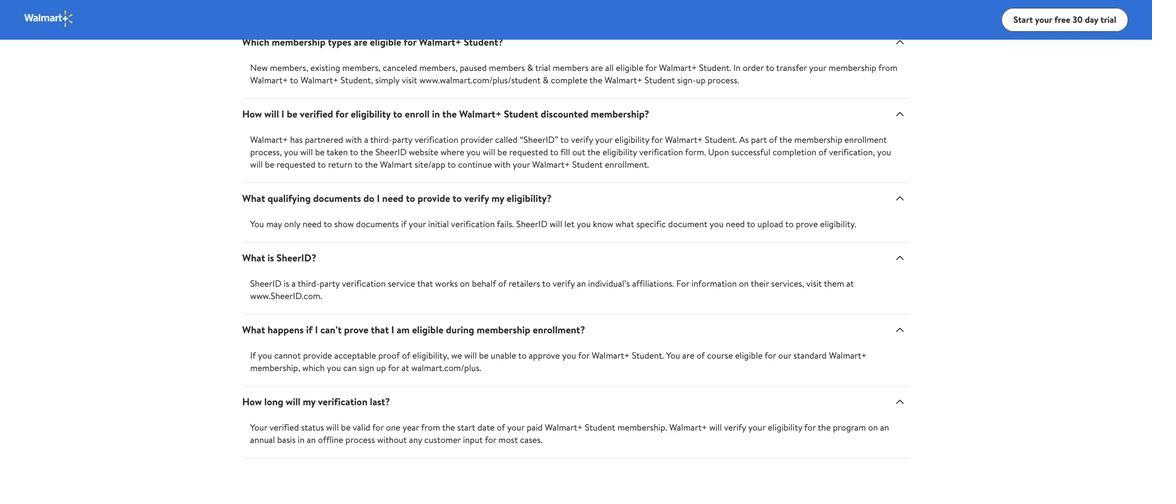 Task type: vqa. For each thing, say whether or not it's contained in the screenshot.
KNOW
yes



Task type: locate. For each thing, give the bounding box(es) containing it.
1 horizontal spatial that
[[417, 278, 433, 290]]

prove right can't
[[344, 324, 369, 337]]

0 vertical spatial from
[[879, 62, 898, 74]]

requested down has
[[277, 159, 316, 171]]

student up called
[[504, 107, 539, 121]]

1 horizontal spatial from
[[879, 62, 898, 74]]

of inside sheerid is a third-party verification service that works on behalf of retailers to verify an individual's affiliations. for information on their services, visit them at www.sheerid.com.
[[498, 278, 507, 290]]

an left offline at left
[[307, 434, 316, 447]]

you right document
[[710, 218, 724, 231]]

be inside "your verified status will be valid for one year from the start date of your paid walmart+ student membership. walmart+ will verify your eligibility for the program on an annual basis in an offline process without any customer input for most cases."
[[341, 422, 351, 434]]

0 horizontal spatial members,
[[270, 62, 308, 74]]

how up process,
[[242, 107, 262, 121]]

what for what happens if i can't prove that i am eligible during membership enrollment?
[[242, 324, 265, 337]]

0 horizontal spatial you
[[250, 218, 264, 231]]

for left form.
[[652, 134, 663, 146]]

1 vertical spatial up
[[377, 362, 386, 375]]

1 vertical spatial party
[[320, 278, 340, 290]]

0 vertical spatial are
[[354, 35, 368, 49]]

how for how will i be verified for eligibility to enroll in the walmart+ student discounted membership?
[[242, 107, 262, 121]]

student left sign-
[[645, 74, 675, 86]]

student. inside the new members, existing members, canceled members, paused members & trial members are all eligible for walmart+ student. in order to transfer your membership from walmart+ to walmart+ student, simply visit www.walmart.com/plus/student & complete the walmart+ student sign-up process.
[[699, 62, 732, 74]]

student. inside if you cannot provide acceptable proof of eligibility, we will be unable to approve you for walmart+ student. you are of course eligible for our standard walmart+ membership, which you can sign up for at walmart.com/plus.
[[632, 350, 664, 362]]

visit right simply
[[402, 74, 417, 86]]

i up process,
[[281, 107, 284, 121]]

1 horizontal spatial in
[[432, 107, 440, 121]]

that
[[417, 278, 433, 290], [371, 324, 389, 337]]

trial right day
[[1101, 13, 1117, 26]]

you
[[284, 146, 298, 159], [467, 146, 481, 159], [878, 146, 892, 159], [577, 218, 591, 231], [710, 218, 724, 231], [258, 350, 272, 362], [562, 350, 576, 362], [327, 362, 341, 375]]

sheerid down eligibility?
[[516, 218, 548, 231]]

the left program
[[818, 422, 831, 434]]

provide up initial
[[418, 192, 450, 205]]

types
[[328, 35, 352, 49]]

1 vertical spatial a
[[292, 278, 296, 290]]

1 horizontal spatial members
[[553, 62, 589, 74]]

1 horizontal spatial is
[[284, 278, 289, 290]]

you right verification,
[[878, 146, 892, 159]]

party up can't
[[320, 278, 340, 290]]

2 vertical spatial sheerid
[[250, 278, 282, 290]]

0 vertical spatial student.
[[699, 62, 732, 74]]

2 horizontal spatial sheerid
[[516, 218, 548, 231]]

verification left service
[[342, 278, 386, 290]]

2 horizontal spatial on
[[869, 422, 878, 434]]

eligibility inside "your verified status will be valid for one year from the start date of your paid walmart+ student membership. walmart+ will verify your eligibility for the program on an annual basis in an offline process without any customer input for most cases."
[[768, 422, 803, 434]]

for up canceled
[[404, 35, 417, 49]]

long
[[264, 396, 283, 409]]

partnered
[[305, 134, 343, 146]]

2 how from the top
[[242, 396, 262, 409]]

form.
[[685, 146, 706, 159]]

1 horizontal spatial verified
[[300, 107, 333, 121]]

members right paused
[[489, 62, 525, 74]]

1 vertical spatial in
[[298, 434, 305, 447]]

is down what is sheerid?
[[284, 278, 289, 290]]

is left sheerid?
[[268, 251, 274, 265]]

0 vertical spatial party
[[392, 134, 413, 146]]

1 horizontal spatial an
[[577, 278, 586, 290]]

0 horizontal spatial party
[[320, 278, 340, 290]]

your verified status will be valid for one year from the start date of your paid walmart+ student membership. walmart+ will verify your eligibility for the program on an annual basis in an offline process without any customer input for most cases.
[[250, 422, 890, 447]]

if
[[250, 350, 256, 362]]

of right date in the left bottom of the page
[[497, 422, 505, 434]]

0 horizontal spatial members
[[489, 62, 525, 74]]

trial left complete at the top of the page
[[535, 62, 551, 74]]

be left valid
[[341, 422, 351, 434]]

0 horizontal spatial need
[[303, 218, 322, 231]]

if left can't
[[306, 324, 313, 337]]

you left course
[[666, 350, 680, 362]]

0 horizontal spatial in
[[298, 434, 305, 447]]

0 horizontal spatial are
[[354, 35, 368, 49]]

for right 'sign'
[[388, 362, 400, 375]]

my up status
[[303, 396, 316, 409]]

specific
[[637, 218, 666, 231]]

1 vertical spatial that
[[371, 324, 389, 337]]

completion
[[773, 146, 817, 159]]

0 vertical spatial with
[[346, 134, 362, 146]]

1 horizontal spatial third-
[[370, 134, 392, 146]]

verified
[[300, 107, 333, 121], [270, 422, 299, 434]]

documents down the do
[[356, 218, 399, 231]]

retailers
[[509, 278, 540, 290]]

you right let
[[577, 218, 591, 231]]

for inside walmart+ has partnered with a third-party verification provider called "sheerid" to verify your eligibility for walmart+ student. as part of the membership enrollment process, you will be taken to the sheerid website where you will be requested to fill out the eligibility verification form. upon successful completion of verification, you will be requested to return to the walmart site/app to continue with your walmart+ student enrollment.
[[652, 134, 663, 146]]

0 vertical spatial is
[[268, 251, 274, 265]]

provider
[[461, 134, 493, 146]]

as
[[740, 134, 749, 146]]

from inside "your verified status will be valid for one year from the start date of your paid walmart+ student membership. walmart+ will verify your eligibility for the program on an annual basis in an offline process without any customer input for most cases."
[[421, 422, 440, 434]]

in
[[734, 62, 741, 74]]

members, right the new
[[270, 62, 308, 74]]

with
[[346, 134, 362, 146], [494, 159, 511, 171]]

eligible right course
[[735, 350, 763, 362]]

3 what from the top
[[242, 324, 265, 337]]

0 vertical spatial if
[[401, 218, 407, 231]]

the right out
[[588, 146, 601, 159]]

are left course
[[683, 350, 695, 362]]

simply
[[375, 74, 400, 86]]

0 horizontal spatial an
[[307, 434, 316, 447]]

which
[[242, 35, 269, 49]]

affiliations.
[[632, 278, 674, 290]]

that left works
[[417, 278, 433, 290]]

0 horizontal spatial sheerid
[[250, 278, 282, 290]]

will
[[264, 107, 279, 121], [300, 146, 313, 159], [483, 146, 496, 159], [250, 159, 263, 171], [550, 218, 562, 231], [464, 350, 477, 362], [286, 396, 301, 409], [326, 422, 339, 434], [710, 422, 722, 434]]

0 vertical spatial provide
[[418, 192, 450, 205]]

2 what from the top
[[242, 251, 265, 265]]

provide down can't
[[303, 350, 332, 362]]

&
[[527, 62, 533, 74], [543, 74, 549, 86]]

sign
[[359, 362, 374, 375]]

to inside if you cannot provide acceptable proof of eligibility, we will be unable to approve you for walmart+ student. you are of course eligible for our standard walmart+ membership, which you can sign up for at walmart.com/plus.
[[518, 350, 527, 362]]

0 vertical spatial that
[[417, 278, 433, 290]]

sheerid left website
[[375, 146, 407, 159]]

during
[[446, 324, 474, 337]]

1 vertical spatial student.
[[705, 134, 737, 146]]

i
[[281, 107, 284, 121], [377, 192, 380, 205], [315, 324, 318, 337], [391, 324, 394, 337]]

visit inside sheerid is a third-party verification service that works on behalf of retailers to verify an individual's affiliations. for information on their services, visit them at www.sheerid.com.
[[807, 278, 822, 290]]

0 horizontal spatial at
[[402, 362, 409, 375]]

is
[[268, 251, 274, 265], [284, 278, 289, 290]]

new members, existing members, canceled members, paused members & trial members are all eligible for walmart+ student. in order to transfer your membership from walmart+ to walmart+ student, simply visit www.walmart.com/plus/student & complete the walmart+ student sign-up process.
[[250, 62, 898, 86]]

2 vertical spatial are
[[683, 350, 695, 362]]

to left 'fill'
[[550, 146, 559, 159]]

student. inside walmart+ has partnered with a third-party verification provider called "sheerid" to verify your eligibility for walmart+ student. as part of the membership enrollment process, you will be taken to the sheerid website where you will be requested to fill out the eligibility verification form. upon successful completion of verification, you will be requested to return to the walmart site/app to continue with your walmart+ student enrollment.
[[705, 134, 737, 146]]

membership inside the new members, existing members, canceled members, paused members & trial members are all eligible for walmart+ student. in order to transfer your membership from walmart+ to walmart+ student, simply visit www.walmart.com/plus/student & complete the walmart+ student sign-up process.
[[829, 62, 877, 74]]

need right the do
[[382, 192, 404, 205]]

1 vertical spatial third-
[[298, 278, 320, 290]]

for
[[404, 35, 417, 49], [646, 62, 657, 74], [336, 107, 348, 121], [652, 134, 663, 146], [578, 350, 590, 362], [765, 350, 776, 362], [388, 362, 400, 375], [372, 422, 384, 434], [805, 422, 816, 434], [485, 434, 497, 447]]

1 horizontal spatial members,
[[342, 62, 381, 74]]

verify
[[571, 134, 593, 146], [464, 192, 489, 205], [553, 278, 575, 290], [724, 422, 746, 434]]

student right 'fill'
[[572, 159, 603, 171]]

student. for what happens if i can't prove that i am eligible during membership enrollment?
[[632, 350, 664, 362]]

1 horizontal spatial a
[[364, 134, 368, 146]]

1 vertical spatial at
[[402, 362, 409, 375]]

0 horizontal spatial from
[[421, 422, 440, 434]]

you right approve
[[562, 350, 576, 362]]

prove left eligibility. at the top of page
[[796, 218, 818, 231]]

0 horizontal spatial that
[[371, 324, 389, 337]]

free
[[1055, 13, 1071, 26]]

1 horizontal spatial at
[[847, 278, 854, 290]]

members, left paused
[[419, 62, 458, 74]]

the right return
[[360, 146, 373, 159]]

1 vertical spatial from
[[421, 422, 440, 434]]

0 vertical spatial in
[[432, 107, 440, 121]]

you may only need to show documents if your initial verification fails. sheerid will let you know what specific document you need to upload to prove eligibility.
[[250, 218, 857, 231]]

site/app
[[415, 159, 446, 171]]

offline
[[318, 434, 343, 447]]

1 horizontal spatial sheerid
[[375, 146, 407, 159]]

for left the our
[[765, 350, 776, 362]]

third- up 'walmart'
[[370, 134, 392, 146]]

0 vertical spatial up
[[696, 74, 706, 86]]

with up return
[[346, 134, 362, 146]]

www.sheerid.com.
[[250, 290, 322, 303]]

what is sheerid? image
[[894, 252, 906, 264]]

a right taken
[[364, 134, 368, 146]]

1 horizontal spatial prove
[[796, 218, 818, 231]]

course
[[707, 350, 733, 362]]

what for what is sheerid?
[[242, 251, 265, 265]]

an left individual's
[[577, 278, 586, 290]]

0 horizontal spatial is
[[268, 251, 274, 265]]

for left program
[[805, 422, 816, 434]]

0 vertical spatial third-
[[370, 134, 392, 146]]

what happens if i can't prove that i am eligible during membership enrollment? image
[[894, 325, 906, 336]]

visit left them
[[807, 278, 822, 290]]

1 horizontal spatial up
[[696, 74, 706, 86]]

sheerid down what is sheerid?
[[250, 278, 282, 290]]

1 vertical spatial are
[[591, 62, 603, 74]]

to left "upload"
[[747, 218, 756, 231]]

1 vertical spatial prove
[[344, 324, 369, 337]]

0 horizontal spatial up
[[377, 362, 386, 375]]

enrollment
[[845, 134, 887, 146]]

0 horizontal spatial on
[[460, 278, 470, 290]]

for inside the new members, existing members, canceled members, paused members & trial members are all eligible for walmart+ student. in order to transfer your membership from walmart+ to walmart+ student, simply visit www.walmart.com/plus/student & complete the walmart+ student sign-up process.
[[646, 62, 657, 74]]

to left return
[[318, 159, 326, 171]]

0 vertical spatial visit
[[402, 74, 417, 86]]

0 vertical spatial how
[[242, 107, 262, 121]]

in
[[432, 107, 440, 121], [298, 434, 305, 447]]

verification,
[[829, 146, 875, 159]]

is inside sheerid is a third-party verification service that works on behalf of retailers to verify an individual's affiliations. for information on their services, visit them at www.sheerid.com.
[[284, 278, 289, 290]]

what up if
[[242, 324, 265, 337]]

trial inside button
[[1101, 13, 1117, 26]]

prove
[[796, 218, 818, 231], [344, 324, 369, 337]]

requested left 'fill'
[[509, 146, 548, 159]]

at inside if you cannot provide acceptable proof of eligibility, we will be unable to approve you for walmart+ student. you are of course eligible for our standard walmart+ membership, which you can sign up for at walmart.com/plus.
[[402, 362, 409, 375]]

membership inside walmart+ has partnered with a third-party verification provider called "sheerid" to verify your eligibility for walmart+ student. as part of the membership enrollment process, you will be taken to the sheerid website where you will be requested to fill out the eligibility verification form. upon successful completion of verification, you will be requested to return to the walmart site/app to continue with your walmart+ student enrollment.
[[795, 134, 843, 146]]

how will i be verified for eligibility to enroll in the walmart+ student discounted membership? image
[[894, 108, 906, 120]]

from right year
[[421, 422, 440, 434]]

third- inside walmart+ has partnered with a third-party verification provider called "sheerid" to verify your eligibility for walmart+ student. as part of the membership enrollment process, you will be taken to the sheerid website where you will be requested to fill out the eligibility verification form. upon successful completion of verification, you will be requested to return to the walmart site/app to continue with your walmart+ student enrollment.
[[370, 134, 392, 146]]

to left existing
[[290, 74, 298, 86]]

third-
[[370, 134, 392, 146], [298, 278, 320, 290]]

0 vertical spatial at
[[847, 278, 854, 290]]

verification left fails.
[[451, 218, 495, 231]]

the inside the new members, existing members, canceled members, paused members & trial members are all eligible for walmart+ student. in order to transfer your membership from walmart+ to walmart+ student, simply visit www.walmart.com/plus/student & complete the walmart+ student sign-up process.
[[590, 74, 603, 86]]

what left sheerid?
[[242, 251, 265, 265]]

student
[[645, 74, 675, 86], [504, 107, 539, 121], [572, 159, 603, 171], [585, 422, 616, 434]]

members,
[[270, 62, 308, 74], [342, 62, 381, 74], [419, 62, 458, 74]]

are left all
[[591, 62, 603, 74]]

walmart+
[[419, 35, 462, 49], [659, 62, 697, 74], [250, 74, 288, 86], [301, 74, 338, 86], [605, 74, 643, 86], [459, 107, 502, 121], [250, 134, 288, 146], [665, 134, 703, 146], [532, 159, 570, 171], [592, 350, 630, 362], [829, 350, 867, 362], [545, 422, 583, 434], [670, 422, 707, 434]]

0 horizontal spatial visit
[[402, 74, 417, 86]]

1 horizontal spatial &
[[543, 74, 549, 86]]

happens
[[268, 324, 304, 337]]

party
[[392, 134, 413, 146], [320, 278, 340, 290]]

verified right your
[[270, 422, 299, 434]]

is for sheerid
[[284, 278, 289, 290]]

proof
[[378, 350, 400, 362]]

0 vertical spatial trial
[[1101, 13, 1117, 26]]

provide
[[418, 192, 450, 205], [303, 350, 332, 362]]

out
[[573, 146, 586, 159]]

1 members from the left
[[489, 62, 525, 74]]

0 horizontal spatial verified
[[270, 422, 299, 434]]

my
[[492, 192, 504, 205], [303, 396, 316, 409]]

to
[[766, 62, 775, 74], [290, 74, 298, 86], [393, 107, 403, 121], [561, 134, 569, 146], [350, 146, 358, 159], [550, 146, 559, 159], [318, 159, 326, 171], [355, 159, 363, 171], [448, 159, 456, 171], [406, 192, 415, 205], [453, 192, 462, 205], [324, 218, 332, 231], [747, 218, 756, 231], [786, 218, 794, 231], [542, 278, 551, 290], [518, 350, 527, 362]]

verify inside sheerid is a third-party verification service that works on behalf of retailers to verify an individual's affiliations. for information on their services, visit them at www.sheerid.com.
[[553, 278, 575, 290]]

1 how from the top
[[242, 107, 262, 121]]

our
[[779, 350, 792, 362]]

1 vertical spatial you
[[666, 350, 680, 362]]

on right program
[[869, 422, 878, 434]]

requested
[[509, 146, 548, 159], [277, 159, 316, 171]]

2 vertical spatial student.
[[632, 350, 664, 362]]

how
[[242, 107, 262, 121], [242, 396, 262, 409]]

them
[[824, 278, 845, 290]]

order
[[743, 62, 764, 74]]

trial
[[1101, 13, 1117, 26], [535, 62, 551, 74]]

up left process.
[[696, 74, 706, 86]]

0 horizontal spatial trial
[[535, 62, 551, 74]]

visit
[[402, 74, 417, 86], [807, 278, 822, 290]]

visit inside the new members, existing members, canceled members, paused members & trial members are all eligible for walmart+ student. in order to transfer your membership from walmart+ to walmart+ student, simply visit www.walmart.com/plus/student & complete the walmart+ student sign-up process.
[[402, 74, 417, 86]]

an
[[577, 278, 586, 290], [880, 422, 890, 434], [307, 434, 316, 447]]

at right them
[[847, 278, 854, 290]]

that left am
[[371, 324, 389, 337]]

1 vertical spatial if
[[306, 324, 313, 337]]

student inside the new members, existing members, canceled members, paused members & trial members are all eligible for walmart+ student. in order to transfer your membership from walmart+ to walmart+ student, simply visit www.walmart.com/plus/student & complete the walmart+ student sign-up process.
[[645, 74, 675, 86]]

0 vertical spatial what
[[242, 192, 265, 205]]

the left 'walmart'
[[365, 159, 378, 171]]

members left all
[[553, 62, 589, 74]]

1 vertical spatial is
[[284, 278, 289, 290]]

verify inside "your verified status will be valid for one year from the start date of your paid walmart+ student membership. walmart+ will verify your eligibility for the program on an annual basis in an offline process without any customer input for most cases."
[[724, 422, 746, 434]]

enrollment.
[[605, 159, 649, 171]]

0 horizontal spatial requested
[[277, 159, 316, 171]]

eligible inside the new members, existing members, canceled members, paused members & trial members are all eligible for walmart+ student. in order to transfer your membership from walmart+ to walmart+ student, simply visit www.walmart.com/plus/student & complete the walmart+ student sign-up process.
[[616, 62, 644, 74]]

2 horizontal spatial members,
[[419, 62, 458, 74]]

on
[[460, 278, 470, 290], [739, 278, 749, 290], [869, 422, 878, 434]]

verified up partnered
[[300, 107, 333, 121]]

how for how long will my verification last?
[[242, 396, 262, 409]]

0 horizontal spatial a
[[292, 278, 296, 290]]

1 vertical spatial with
[[494, 159, 511, 171]]

1 horizontal spatial trial
[[1101, 13, 1117, 26]]

in inside "your verified status will be valid for one year from the start date of your paid walmart+ student membership. walmart+ will verify your eligibility for the program on an annual basis in an offline process without any customer input for most cases."
[[298, 434, 305, 447]]

1 members, from the left
[[270, 62, 308, 74]]

what
[[242, 192, 265, 205], [242, 251, 265, 265], [242, 324, 265, 337]]

party up 'walmart'
[[392, 134, 413, 146]]

what happens if i can't prove that i am eligible during membership enrollment?
[[242, 324, 585, 337]]

1 horizontal spatial you
[[666, 350, 680, 362]]

behalf
[[472, 278, 496, 290]]

be
[[287, 107, 298, 121], [315, 146, 325, 159], [498, 146, 507, 159], [265, 159, 275, 171], [479, 350, 489, 362], [341, 422, 351, 434]]

new
[[250, 62, 268, 74]]

we
[[451, 350, 462, 362]]

sheerid
[[375, 146, 407, 159], [516, 218, 548, 231], [250, 278, 282, 290]]

3 members, from the left
[[419, 62, 458, 74]]

verification up valid
[[318, 396, 368, 409]]

the left all
[[590, 74, 603, 86]]

individual's
[[588, 278, 630, 290]]

1 what from the top
[[242, 192, 265, 205]]

1 horizontal spatial my
[[492, 192, 504, 205]]

sign-
[[677, 74, 696, 86]]

taken
[[327, 146, 348, 159]]

will inside if you cannot provide acceptable proof of eligibility, we will be unable to approve you for walmart+ student. you are of course eligible for our standard walmart+ membership, which you can sign up for at walmart.com/plus.
[[464, 350, 477, 362]]

an right program
[[880, 422, 890, 434]]

do
[[364, 192, 375, 205]]

for left sign-
[[646, 62, 657, 74]]

can
[[343, 362, 357, 375]]

1 vertical spatial how
[[242, 396, 262, 409]]

student. for how will i be verified for eligibility to enroll in the walmart+ student discounted membership?
[[705, 134, 737, 146]]

student inside walmart+ has partnered with a third-party verification provider called "sheerid" to verify your eligibility for walmart+ student. as part of the membership enrollment process, you will be taken to the sheerid website where you will be requested to fill out the eligibility verification form. upon successful completion of verification, you will be requested to return to the walmart site/app to continue with your walmart+ student enrollment.
[[572, 159, 603, 171]]

0 vertical spatial sheerid
[[375, 146, 407, 159]]

1 horizontal spatial are
[[591, 62, 603, 74]]

0 horizontal spatial third-
[[298, 278, 320, 290]]

status
[[301, 422, 324, 434]]

2 vertical spatial what
[[242, 324, 265, 337]]

are right types
[[354, 35, 368, 49]]

your inside button
[[1035, 13, 1053, 26]]

1 horizontal spatial with
[[494, 159, 511, 171]]

you inside if you cannot provide acceptable proof of eligibility, we will be unable to approve you for walmart+ student. you are of course eligible for our standard walmart+ membership, which you can sign up for at walmart.com/plus.
[[666, 350, 680, 362]]

third- inside sheerid is a third-party verification service that works on behalf of retailers to verify an individual's affiliations. for information on their services, visit them at www.sheerid.com.
[[298, 278, 320, 290]]

1 vertical spatial verified
[[270, 422, 299, 434]]

the left start
[[442, 422, 455, 434]]

an inside sheerid is a third-party verification service that works on behalf of retailers to verify an individual's affiliations. for information on their services, visit them at www.sheerid.com.
[[577, 278, 586, 290]]

members, down the which membership types are eligible for walmart+ student?
[[342, 62, 381, 74]]

1 vertical spatial my
[[303, 396, 316, 409]]

at right proof at the bottom
[[402, 362, 409, 375]]

are inside if you cannot provide acceptable proof of eligibility, we will be unable to approve you for walmart+ student. you are of course eligible for our standard walmart+ membership, which you can sign up for at walmart.com/plus.
[[683, 350, 695, 362]]

membership?
[[591, 107, 650, 121]]

you left may
[[250, 218, 264, 231]]

1 vertical spatial trial
[[535, 62, 551, 74]]

0 vertical spatial prove
[[796, 218, 818, 231]]



Task type: describe. For each thing, give the bounding box(es) containing it.
1 horizontal spatial requested
[[509, 146, 548, 159]]

which
[[302, 362, 325, 375]]

qualifying
[[268, 192, 311, 205]]

program
[[833, 422, 866, 434]]

to left out
[[561, 134, 569, 146]]

process
[[346, 434, 375, 447]]

how long will my verification last? image
[[894, 397, 906, 409]]

0 horizontal spatial &
[[527, 62, 533, 74]]

complete
[[551, 74, 588, 86]]

how long will my verification last?
[[242, 396, 390, 409]]

paused
[[460, 62, 487, 74]]

enroll
[[405, 107, 430, 121]]

eligibility.
[[820, 218, 857, 231]]

to right site/app
[[448, 159, 456, 171]]

sheerid inside sheerid is a third-party verification service that works on behalf of retailers to verify an individual's affiliations. for information on their services, visit them at www.sheerid.com.
[[250, 278, 282, 290]]

upload
[[758, 218, 784, 231]]

i left can't
[[315, 324, 318, 337]]

eligibility,
[[412, 350, 449, 362]]

can't
[[320, 324, 342, 337]]

last?
[[370, 396, 390, 409]]

day
[[1085, 13, 1099, 26]]

may
[[266, 218, 282, 231]]

1 horizontal spatial on
[[739, 278, 749, 290]]

1 vertical spatial sheerid
[[516, 218, 548, 231]]

for left most
[[485, 434, 497, 447]]

information
[[692, 278, 737, 290]]

return
[[328, 159, 353, 171]]

their
[[751, 278, 769, 290]]

is for what
[[268, 251, 274, 265]]

provide inside if you cannot provide acceptable proof of eligibility, we will be unable to approve you for walmart+ student. you are of course eligible for our standard walmart+ membership, which you can sign up for at walmart.com/plus.
[[303, 350, 332, 362]]

membership.
[[618, 422, 667, 434]]

0 vertical spatial verified
[[300, 107, 333, 121]]

paid
[[527, 422, 543, 434]]

0 horizontal spatial my
[[303, 396, 316, 409]]

initial
[[428, 218, 449, 231]]

of inside "your verified status will be valid for one year from the start date of your paid walmart+ student membership. walmart+ will verify your eligibility for the program on an annual basis in an offline process without any customer input for most cases."
[[497, 422, 505, 434]]

which membership types are eligible for walmart+ student? image
[[894, 36, 906, 48]]

www.walmart.com/plus/student
[[420, 74, 541, 86]]

1 vertical spatial documents
[[356, 218, 399, 231]]

you right process,
[[284, 146, 298, 159]]

for left "one" at bottom left
[[372, 422, 384, 434]]

verified inside "your verified status will be valid for one year from the start date of your paid walmart+ student membership. walmart+ will verify your eligibility for the program on an annual basis in an offline process without any customer input for most cases."
[[270, 422, 299, 434]]

to right taken
[[350, 146, 358, 159]]

the right part
[[780, 134, 793, 146]]

successful
[[731, 146, 771, 159]]

cases.
[[520, 434, 543, 447]]

sheerid inside walmart+ has partnered with a third-party verification provider called "sheerid" to verify your eligibility for walmart+ student. as part of the membership enrollment process, you will be taken to the sheerid website where you will be requested to fill out the eligibility verification form. upon successful completion of verification, you will be requested to return to the walmart site/app to continue with your walmart+ student enrollment.
[[375, 146, 407, 159]]

a inside sheerid is a third-party verification service that works on behalf of retailers to verify an individual's affiliations. for information on their services, visit them at www.sheerid.com.
[[292, 278, 296, 290]]

of left course
[[697, 350, 705, 362]]

the right the enroll
[[442, 107, 457, 121]]

of right part
[[769, 134, 778, 146]]

to right order
[[766, 62, 775, 74]]

how will i be verified for eligibility to enroll in the walmart+ student discounted membership?
[[242, 107, 650, 121]]

what for what qualifying documents do i need to provide to verify my eligibility?
[[242, 192, 265, 205]]

let
[[565, 218, 575, 231]]

at inside sheerid is a third-party verification service that works on behalf of retailers to verify an individual's affiliations. for information on their services, visit them at www.sheerid.com.
[[847, 278, 854, 290]]

trial inside the new members, existing members, canceled members, paused members & trial members are all eligible for walmart+ student. in order to transfer your membership from walmart+ to walmart+ student, simply visit www.walmart.com/plus/student & complete the walmart+ student sign-up process.
[[535, 62, 551, 74]]

to down continue
[[453, 192, 462, 205]]

be left taken
[[315, 146, 325, 159]]

w+ image
[[24, 10, 74, 28]]

are inside the new members, existing members, canceled members, paused members & trial members are all eligible for walmart+ student. in order to transfer your membership from walmart+ to walmart+ student, simply visit www.walmart.com/plus/student & complete the walmart+ student sign-up process.
[[591, 62, 603, 74]]

30
[[1073, 13, 1083, 26]]

on inside "your verified status will be valid for one year from the start date of your paid walmart+ student membership. walmart+ will verify your eligibility for the program on an annual basis in an offline process without any customer input for most cases."
[[869, 422, 878, 434]]

eligible right am
[[412, 324, 444, 337]]

discounted
[[541, 107, 589, 121]]

eligible up canceled
[[370, 35, 401, 49]]

unable
[[491, 350, 516, 362]]

0 horizontal spatial with
[[346, 134, 362, 146]]

walmart+ has partnered with a third-party verification provider called "sheerid" to verify your eligibility for walmart+ student. as part of the membership enrollment process, you will be taken to the sheerid website where you will be requested to fill out the eligibility verification form. upon successful completion of verification, you will be requested to return to the walmart site/app to continue with your walmart+ student enrollment.
[[250, 134, 892, 171]]

process,
[[250, 146, 282, 159]]

you right where
[[467, 146, 481, 159]]

upon
[[708, 146, 729, 159]]

be up qualifying
[[265, 159, 275, 171]]

eligibility?
[[507, 192, 552, 205]]

what qualifying documents do i need to provide to verify my eligibility?
[[242, 192, 552, 205]]

one
[[386, 422, 401, 434]]

0 vertical spatial documents
[[313, 192, 361, 205]]

be up has
[[287, 107, 298, 121]]

sheerid is a third-party verification service that works on behalf of retailers to verify an individual's affiliations. for information on their services, visit them at www.sheerid.com.
[[250, 278, 854, 303]]

1 horizontal spatial if
[[401, 218, 407, 231]]

that inside sheerid is a third-party verification service that works on behalf of retailers to verify an individual's affiliations. for information on their services, visit them at www.sheerid.com.
[[417, 278, 433, 290]]

to right return
[[355, 159, 363, 171]]

for down enrollment?
[[578, 350, 590, 362]]

of right proof at the bottom
[[402, 350, 410, 362]]

service
[[388, 278, 415, 290]]

party inside sheerid is a third-party verification service that works on behalf of retailers to verify an individual's affiliations. for information on their services, visit them at www.sheerid.com.
[[320, 278, 340, 290]]

all
[[605, 62, 614, 74]]

know
[[593, 218, 614, 231]]

membership,
[[250, 362, 300, 375]]

what is sheerid?
[[242, 251, 317, 265]]

start your free 30 day trial
[[1014, 13, 1117, 26]]

to down 'walmart'
[[406, 192, 415, 205]]

approve
[[529, 350, 560, 362]]

1 horizontal spatial provide
[[418, 192, 450, 205]]

walmart.com/plus.
[[411, 362, 482, 375]]

input
[[463, 434, 483, 447]]

website
[[409, 146, 439, 159]]

2 members, from the left
[[342, 62, 381, 74]]

continue
[[458, 159, 492, 171]]

start
[[1014, 13, 1033, 26]]

be right provider
[[498, 146, 507, 159]]

valid
[[353, 422, 370, 434]]

start
[[457, 422, 476, 434]]

your
[[250, 422, 267, 434]]

2 members from the left
[[553, 62, 589, 74]]

"sheerid"
[[520, 134, 559, 146]]

verification up site/app
[[415, 134, 459, 146]]

cannot
[[274, 350, 301, 362]]

i right the do
[[377, 192, 380, 205]]

services,
[[772, 278, 805, 290]]

called
[[495, 134, 518, 146]]

am
[[397, 324, 410, 337]]

student?
[[464, 35, 503, 49]]

0 vertical spatial you
[[250, 218, 264, 231]]

student inside "your verified status will be valid for one year from the start date of your paid walmart+ student membership. walmart+ will verify your eligibility for the program on an annual basis in an offline process without any customer input for most cases."
[[585, 422, 616, 434]]

which membership types are eligible for walmart+ student?
[[242, 35, 503, 49]]

for
[[677, 278, 690, 290]]

be inside if you cannot provide acceptable proof of eligibility, we will be unable to approve you for walmart+ student. you are of course eligible for our standard walmart+ membership, which you can sign up for at walmart.com/plus.
[[479, 350, 489, 362]]

of right completion
[[819, 146, 827, 159]]

to right "upload"
[[786, 218, 794, 231]]

you right if
[[258, 350, 272, 362]]

what qualifying documents do i need to provide to verify my eligibility? image
[[894, 193, 906, 205]]

2 horizontal spatial an
[[880, 422, 890, 434]]

you left "can"
[[327, 362, 341, 375]]

a inside walmart+ has partnered with a third-party verification provider called "sheerid" to verify your eligibility for walmart+ student. as part of the membership enrollment process, you will be taken to the sheerid website where you will be requested to fill out the eligibility verification form. upon successful completion of verification, you will be requested to return to the walmart site/app to continue with your walmart+ student enrollment.
[[364, 134, 368, 146]]

fill
[[561, 146, 570, 159]]

fails.
[[497, 218, 514, 231]]

i left am
[[391, 324, 394, 337]]

to left the enroll
[[393, 107, 403, 121]]

document
[[668, 218, 708, 231]]

0 horizontal spatial prove
[[344, 324, 369, 337]]

without
[[377, 434, 407, 447]]

basis
[[277, 434, 296, 447]]

verification inside sheerid is a third-party verification service that works on behalf of retailers to verify an individual's affiliations. for information on their services, visit them at www.sheerid.com.
[[342, 278, 386, 290]]

year
[[403, 422, 419, 434]]

party inside walmart+ has partnered with a third-party verification provider called "sheerid" to verify your eligibility for walmart+ student. as part of the membership enrollment process, you will be taken to the sheerid website where you will be requested to fill out the eligibility verification form. upon successful completion of verification, you will be requested to return to the walmart site/app to continue with your walmart+ student enrollment.
[[392, 134, 413, 146]]

works
[[435, 278, 458, 290]]

annual
[[250, 434, 275, 447]]

0 horizontal spatial if
[[306, 324, 313, 337]]

up inside the new members, existing members, canceled members, paused members & trial members are all eligible for walmart+ student. in order to transfer your membership from walmart+ to walmart+ student, simply visit www.walmart.com/plus/student & complete the walmart+ student sign-up process.
[[696, 74, 706, 86]]

2 horizontal spatial need
[[726, 218, 745, 231]]

standard
[[794, 350, 827, 362]]

to inside sheerid is a third-party verification service that works on behalf of retailers to verify an individual's affiliations. for information on their services, visit them at www.sheerid.com.
[[542, 278, 551, 290]]

for up partnered
[[336, 107, 348, 121]]

up inside if you cannot provide acceptable proof of eligibility, we will be unable to approve you for walmart+ student. you are of course eligible for our standard walmart+ membership, which you can sign up for at walmart.com/plus.
[[377, 362, 386, 375]]

what
[[616, 218, 634, 231]]

date
[[478, 422, 495, 434]]

verify inside walmart+ has partnered with a third-party verification provider called "sheerid" to verify your eligibility for walmart+ student. as part of the membership enrollment process, you will be taken to the sheerid website where you will be requested to fill out the eligibility verification form. upon successful completion of verification, you will be requested to return to the walmart site/app to continue with your walmart+ student enrollment.
[[571, 134, 593, 146]]

existing
[[311, 62, 340, 74]]

acceptable
[[334, 350, 376, 362]]

your inside the new members, existing members, canceled members, paused members & trial members are all eligible for walmart+ student. in order to transfer your membership from walmart+ to walmart+ student, simply visit www.walmart.com/plus/student & complete the walmart+ student sign-up process.
[[809, 62, 827, 74]]

canceled
[[383, 62, 417, 74]]

eligible inside if you cannot provide acceptable proof of eligibility, we will be unable to approve you for walmart+ student. you are of course eligible for our standard walmart+ membership, which you can sign up for at walmart.com/plus.
[[735, 350, 763, 362]]

any
[[409, 434, 422, 447]]

1 horizontal spatial need
[[382, 192, 404, 205]]

verification left form.
[[640, 146, 683, 159]]

from inside the new members, existing members, canceled members, paused members & trial members are all eligible for walmart+ student. in order to transfer your membership from walmart+ to walmart+ student, simply visit www.walmart.com/plus/student & complete the walmart+ student sign-up process.
[[879, 62, 898, 74]]

most
[[499, 434, 518, 447]]

to left show
[[324, 218, 332, 231]]



